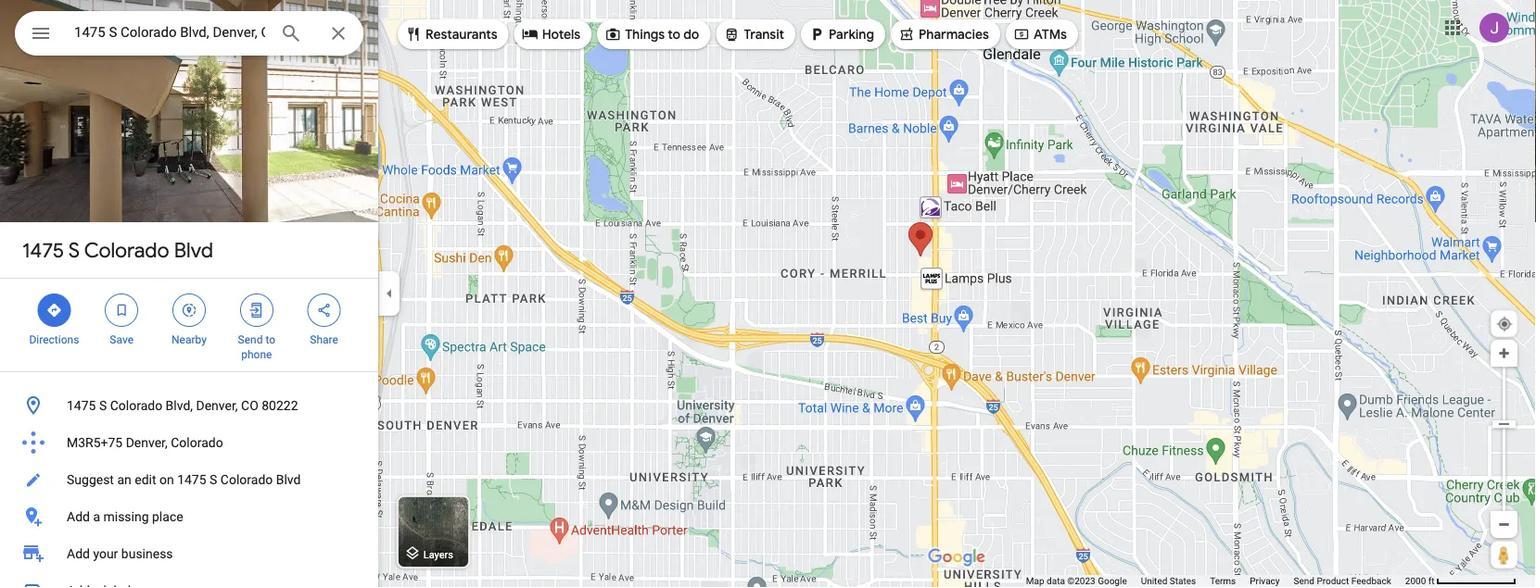 Task type: describe. For each thing, give the bounding box(es) containing it.
blvd inside suggest an edit on 1475 s colorado blvd button
[[276, 472, 301, 488]]

to inside send to phone
[[266, 334, 275, 347]]

add your business link
[[0, 536, 378, 573]]

 restaurants
[[405, 24, 498, 45]]

send product feedback
[[1294, 576, 1392, 587]]


[[898, 24, 915, 45]]

directions
[[29, 334, 79, 347]]

colorado for 1475 s colorado blvd, denver, co 80222
[[110, 398, 162, 414]]

blvd,
[[166, 398, 193, 414]]

nearby
[[172, 334, 207, 347]]

s for 1475 s colorado blvd, denver, co 80222
[[99, 398, 107, 414]]

 transit
[[723, 24, 784, 45]]

united states button
[[1141, 576, 1196, 588]]

united states
[[1141, 576, 1196, 587]]


[[46, 300, 62, 321]]

1475 s colorado blvd main content
[[0, 0, 378, 588]]

feedback
[[1352, 576, 1392, 587]]

1475 for 1475 s colorado blvd, denver, co 80222
[[67, 398, 96, 414]]

transit
[[744, 26, 784, 43]]

do
[[684, 26, 699, 43]]

place
[[152, 510, 183, 525]]

 search field
[[15, 11, 363, 59]]

add for add a missing place
[[67, 510, 90, 525]]

 things to do
[[605, 24, 699, 45]]

add a missing place button
[[0, 499, 378, 536]]

hotels
[[542, 26, 581, 43]]

 parking
[[809, 24, 874, 45]]

google maps element
[[0, 0, 1536, 588]]

privacy button
[[1250, 576, 1280, 588]]

pharmacies
[[919, 26, 989, 43]]

zoom out image
[[1497, 518, 1511, 532]]

add your business
[[67, 547, 173, 562]]

m3r5+75 denver, colorado button
[[0, 425, 378, 462]]


[[181, 300, 197, 321]]


[[248, 300, 265, 321]]

an
[[117, 472, 131, 488]]

none field inside 1475 s colorado blvd, denver, co 80222 field
[[74, 21, 265, 44]]


[[1013, 24, 1030, 45]]

layers
[[423, 549, 453, 561]]

google account: jake watembach  
(jake.watembach@adept.ai) image
[[1480, 13, 1509, 43]]

80222
[[262, 398, 298, 414]]

2 vertical spatial s
[[210, 472, 217, 488]]

united
[[1141, 576, 1168, 587]]

s for 1475 s colorado blvd
[[68, 237, 80, 263]]

share
[[310, 334, 338, 347]]

product
[[1317, 576, 1349, 587]]

1475 inside suggest an edit on 1475 s colorado blvd button
[[177, 472, 206, 488]]

2000 ft
[[1406, 576, 1435, 587]]

footer inside google maps element
[[1026, 576, 1406, 588]]

 pharmacies
[[898, 24, 989, 45]]

show your location image
[[1497, 316, 1513, 333]]

2000 ft button
[[1406, 576, 1517, 587]]

colorado for m3r5+75 denver, colorado
[[171, 435, 223, 451]]



Task type: vqa. For each thing, say whether or not it's contained in the screenshot.
 in the top of the page
yes



Task type: locate. For each thing, give the bounding box(es) containing it.
send inside button
[[1294, 576, 1315, 587]]

s up m3r5+75
[[99, 398, 107, 414]]

denver, inside button
[[126, 435, 168, 451]]

terms button
[[1210, 576, 1236, 588]]

1 vertical spatial add
[[67, 547, 90, 562]]

send for send product feedback
[[1294, 576, 1315, 587]]

terms
[[1210, 576, 1236, 587]]

zoom in image
[[1497, 347, 1511, 361]]

0 vertical spatial s
[[68, 237, 80, 263]]


[[522, 24, 538, 45]]

1 horizontal spatial to
[[668, 26, 681, 43]]

missing
[[103, 510, 149, 525]]

denver, up edit
[[126, 435, 168, 451]]

add inside add your business link
[[67, 547, 90, 562]]

data
[[1047, 576, 1065, 587]]

2 vertical spatial 1475
[[177, 472, 206, 488]]

0 vertical spatial to
[[668, 26, 681, 43]]

None field
[[74, 21, 265, 44]]

edit
[[135, 472, 156, 488]]

1 vertical spatial to
[[266, 334, 275, 347]]

©2023
[[1068, 576, 1096, 587]]

1475 up 
[[22, 237, 64, 263]]

send for send to phone
[[238, 334, 263, 347]]

 hotels
[[522, 24, 581, 45]]

0 vertical spatial denver,
[[196, 398, 238, 414]]

1475 inside 1475 s colorado blvd, denver, co 80222 button
[[67, 398, 96, 414]]

0 horizontal spatial denver,
[[126, 435, 168, 451]]

send product feedback button
[[1294, 576, 1392, 588]]

2000
[[1406, 576, 1426, 587]]

suggest an edit on 1475 s colorado blvd button
[[0, 462, 378, 499]]

add for add your business
[[67, 547, 90, 562]]

0 horizontal spatial send
[[238, 334, 263, 347]]

colorado down 1475 s colorado blvd, denver, co 80222 button
[[171, 435, 223, 451]]

colorado inside button
[[171, 435, 223, 451]]


[[30, 20, 52, 47]]

blvd down 80222
[[276, 472, 301, 488]]

map
[[1026, 576, 1045, 587]]

0 horizontal spatial s
[[68, 237, 80, 263]]

atms
[[1034, 26, 1067, 43]]

0 vertical spatial add
[[67, 510, 90, 525]]

send left product
[[1294, 576, 1315, 587]]

0 vertical spatial 1475
[[22, 237, 64, 263]]

1 horizontal spatial 1475
[[67, 398, 96, 414]]


[[113, 300, 130, 321]]

blvd
[[174, 237, 213, 263], [276, 472, 301, 488]]

google
[[1098, 576, 1127, 587]]


[[316, 300, 332, 321]]

send inside send to phone
[[238, 334, 263, 347]]

footer containing map data ©2023 google
[[1026, 576, 1406, 588]]

denver, inside button
[[196, 398, 238, 414]]

1475 up m3r5+75
[[67, 398, 96, 414]]


[[723, 24, 740, 45]]

states
[[1170, 576, 1196, 587]]

0 horizontal spatial to
[[266, 334, 275, 347]]

denver,
[[196, 398, 238, 414], [126, 435, 168, 451]]

add inside add a missing place button
[[67, 510, 90, 525]]

m3r5+75
[[67, 435, 123, 451]]

parking
[[829, 26, 874, 43]]

show street view coverage image
[[1491, 541, 1518, 569]]

your
[[93, 547, 118, 562]]

s up directions
[[68, 237, 80, 263]]

1475 for 1475 s colorado blvd
[[22, 237, 64, 263]]


[[605, 24, 621, 45]]

0 horizontal spatial 1475
[[22, 237, 64, 263]]


[[405, 24, 422, 45]]

1 vertical spatial denver,
[[126, 435, 168, 451]]

1 vertical spatial s
[[99, 398, 107, 414]]

 atms
[[1013, 24, 1067, 45]]

to
[[668, 26, 681, 43], [266, 334, 275, 347]]

1475 s colorado blvd, denver, co 80222 button
[[0, 388, 378, 425]]


[[809, 24, 825, 45]]

1 horizontal spatial s
[[99, 398, 107, 414]]

co
[[241, 398, 258, 414]]

2 horizontal spatial 1475
[[177, 472, 206, 488]]

colorado up 
[[84, 237, 169, 263]]

1475 s colorado blvd
[[22, 237, 213, 263]]

1 horizontal spatial denver,
[[196, 398, 238, 414]]

0 vertical spatial blvd
[[174, 237, 213, 263]]

1475
[[22, 237, 64, 263], [67, 398, 96, 414], [177, 472, 206, 488]]

actions for 1475 s colorado blvd region
[[0, 279, 378, 372]]

1 horizontal spatial send
[[1294, 576, 1315, 587]]

s
[[68, 237, 80, 263], [99, 398, 107, 414], [210, 472, 217, 488]]

blvd up 
[[174, 237, 213, 263]]

collapse side panel image
[[379, 284, 400, 304]]

send to phone
[[238, 334, 275, 362]]

to inside  things to do
[[668, 26, 681, 43]]

send up phone
[[238, 334, 263, 347]]

a
[[93, 510, 100, 525]]

s down m3r5+75 denver, colorado button
[[210, 472, 217, 488]]

suggest
[[67, 472, 114, 488]]

restaurants
[[426, 26, 498, 43]]

colorado down m3r5+75 denver, colorado button
[[221, 472, 273, 488]]

1 horizontal spatial blvd
[[276, 472, 301, 488]]

add a missing place
[[67, 510, 183, 525]]

on
[[159, 472, 174, 488]]

add
[[67, 510, 90, 525], [67, 547, 90, 562]]

send
[[238, 334, 263, 347], [1294, 576, 1315, 587]]

suggest an edit on 1475 s colorado blvd
[[67, 472, 301, 488]]

1475 S Colorado Blvd, Denver, CO 80222 field
[[15, 11, 363, 56]]

colorado for 1475 s colorado blvd
[[84, 237, 169, 263]]

things
[[625, 26, 665, 43]]

2 add from the top
[[67, 547, 90, 562]]

1475 right on
[[177, 472, 206, 488]]

 button
[[15, 11, 67, 59]]

add left your
[[67, 547, 90, 562]]

2 horizontal spatial s
[[210, 472, 217, 488]]

0 horizontal spatial blvd
[[174, 237, 213, 263]]

save
[[110, 334, 134, 347]]

to left "do"
[[668, 26, 681, 43]]

1 vertical spatial blvd
[[276, 472, 301, 488]]

ft
[[1429, 576, 1435, 587]]

map data ©2023 google
[[1026, 576, 1127, 587]]

privacy
[[1250, 576, 1280, 587]]

colorado up m3r5+75 denver, colorado
[[110, 398, 162, 414]]

footer
[[1026, 576, 1406, 588]]

denver, left co
[[196, 398, 238, 414]]

phone
[[241, 349, 272, 362]]

m3r5+75 denver, colorado
[[67, 435, 223, 451]]

1 vertical spatial send
[[1294, 576, 1315, 587]]

add left 'a'
[[67, 510, 90, 525]]

1 add from the top
[[67, 510, 90, 525]]

business
[[121, 547, 173, 562]]

to up phone
[[266, 334, 275, 347]]

0 vertical spatial send
[[238, 334, 263, 347]]

1475 s colorado blvd, denver, co 80222
[[67, 398, 298, 414]]

1 vertical spatial 1475
[[67, 398, 96, 414]]

colorado
[[84, 237, 169, 263], [110, 398, 162, 414], [171, 435, 223, 451], [221, 472, 273, 488]]



